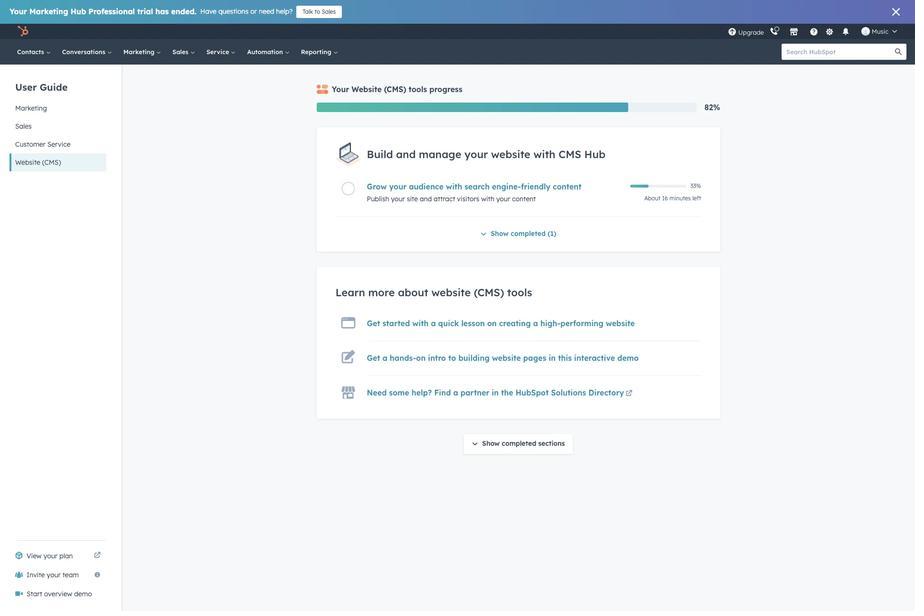 Task type: describe. For each thing, give the bounding box(es) containing it.
with down grow your audience with search engine-friendly content button at the top of page
[[482, 195, 495, 203]]

invite your team
[[27, 571, 79, 580]]

settings image
[[826, 28, 835, 36]]

intro
[[428, 353, 446, 363]]

building
[[459, 353, 490, 363]]

about 16 minutes left
[[645, 195, 702, 202]]

sales inside "button"
[[322, 8, 336, 15]]

(cms) inside 'website (cms)' button
[[42, 158, 61, 167]]

demo inside "link"
[[74, 590, 92, 599]]

invite
[[27, 571, 45, 580]]

link opens in a new window image inside need some help? find a partner in the hubspot solutions directory link
[[626, 390, 633, 398]]

marketing button
[[10, 99, 106, 117]]

notifications button
[[838, 24, 854, 39]]

0 horizontal spatial in
[[492, 388, 499, 398]]

with up attract
[[446, 182, 463, 191]]

sales button
[[10, 117, 106, 135]]

learn more about website (cms) tools
[[336, 286, 533, 299]]

quick
[[438, 319, 459, 328]]

learn
[[336, 286, 365, 299]]

engine-
[[492, 182, 521, 191]]

get for get started with a quick lesson on creating a high-performing website
[[367, 319, 380, 328]]

started
[[383, 319, 410, 328]]

1 horizontal spatial sales
[[173, 48, 190, 56]]

search button
[[891, 44, 907, 60]]

upgrade
[[739, 28, 764, 36]]

some
[[389, 388, 410, 398]]

your for your marketing hub professional trial has ended. have questions or need help?
[[10, 7, 27, 16]]

customer service button
[[10, 135, 106, 153]]

visitors
[[457, 195, 480, 203]]

website (cms)
[[15, 158, 61, 167]]

publish
[[367, 195, 389, 203]]

directory
[[589, 388, 624, 398]]

1 horizontal spatial hub
[[585, 148, 606, 161]]

hubspot image
[[17, 26, 29, 37]]

reporting
[[301, 48, 333, 56]]

view your plan
[[27, 552, 73, 561]]

0 horizontal spatial and
[[396, 148, 416, 161]]

a right find
[[454, 388, 458, 398]]

upgrade image
[[728, 28, 737, 36]]

progress
[[430, 85, 463, 94]]

marketing link
[[118, 39, 167, 65]]

ended.
[[171, 7, 197, 16]]

need
[[367, 388, 387, 398]]

view
[[27, 552, 42, 561]]

grow your audience with search engine-friendly content button
[[367, 182, 625, 191]]

your for your website (cms) tools progress
[[332, 85, 349, 94]]

has
[[155, 7, 169, 16]]

cms
[[559, 148, 582, 161]]

pages
[[524, 353, 547, 363]]

conversations link
[[56, 39, 118, 65]]

hubspot link
[[11, 26, 36, 37]]

1 vertical spatial marketing
[[123, 48, 156, 56]]

lesson
[[462, 319, 485, 328]]

0 vertical spatial demo
[[618, 353, 639, 363]]

link opens in a new window image inside view your plan "link"
[[94, 551, 101, 562]]

show completed sections button
[[464, 434, 573, 454]]

service inside customer service button
[[47, 140, 71, 149]]

customer
[[15, 140, 46, 149]]

your website (cms) tools progress
[[332, 85, 463, 94]]

a left quick
[[431, 319, 436, 328]]

or
[[251, 7, 257, 16]]

16
[[662, 195, 668, 202]]

0 horizontal spatial tools
[[409, 85, 427, 94]]

plan
[[59, 552, 73, 561]]

customer service
[[15, 140, 71, 149]]

contacts
[[17, 48, 46, 56]]

reporting link
[[295, 39, 344, 65]]

start
[[27, 590, 42, 599]]

grow
[[367, 182, 387, 191]]

your inside "link"
[[44, 552, 58, 561]]

search image
[[896, 48, 902, 55]]

contacts link
[[11, 39, 56, 65]]

0 vertical spatial content
[[553, 182, 582, 191]]

creating
[[499, 319, 531, 328]]

more
[[368, 286, 395, 299]]

website up engine- at the right top
[[491, 148, 531, 161]]

guide
[[40, 81, 68, 93]]

calling icon image
[[770, 28, 779, 36]]

2 horizontal spatial (cms)
[[474, 286, 504, 299]]

show for show completed sections
[[482, 439, 500, 448]]

friendly
[[521, 182, 551, 191]]

and inside grow your audience with search engine-friendly content publish your site and attract visitors with your content
[[420, 195, 432, 203]]

marketplaces button
[[784, 24, 804, 39]]

your right grow
[[389, 182, 407, 191]]

automation link
[[242, 39, 295, 65]]

site
[[407, 195, 418, 203]]

close image
[[893, 8, 900, 16]]

about
[[398, 286, 429, 299]]

get started with a quick lesson on creating a high-performing website link
[[367, 319, 635, 328]]

grow your audience with search engine-friendly content publish your site and attract visitors with your content
[[367, 182, 582, 203]]

the
[[501, 388, 514, 398]]

show for show completed (1)
[[491, 229, 509, 238]]

professional
[[89, 7, 135, 16]]

high-
[[541, 319, 561, 328]]

your up "search"
[[465, 148, 488, 161]]

attract
[[434, 195, 455, 203]]

sales link
[[167, 39, 201, 65]]

1 horizontal spatial on
[[487, 319, 497, 328]]

search
[[465, 182, 490, 191]]

greg robinson image
[[862, 27, 870, 36]]

music
[[872, 28, 889, 35]]

0 vertical spatial marketing
[[29, 7, 68, 16]]

need
[[259, 7, 274, 16]]

need some help? find a partner in the hubspot solutions directory link
[[367, 388, 634, 400]]

get for get a hands-on intro to building website pages in this interactive demo
[[367, 353, 380, 363]]



Task type: locate. For each thing, give the bounding box(es) containing it.
Search HubSpot search field
[[782, 44, 899, 60]]

link opens in a new window image
[[626, 390, 633, 398], [94, 551, 101, 562]]

completed for (1)
[[511, 229, 546, 238]]

music button
[[856, 24, 903, 39]]

2 vertical spatial marketing
[[15, 104, 47, 113]]

(1)
[[548, 229, 557, 238]]

your inside button
[[47, 571, 61, 580]]

0 horizontal spatial demo
[[74, 590, 92, 599]]

0 horizontal spatial hub
[[71, 7, 86, 16]]

sales right "talk"
[[322, 8, 336, 15]]

start overview demo
[[27, 590, 92, 599]]

content right friendly
[[553, 182, 582, 191]]

left
[[693, 195, 702, 202]]

get a hands-on intro to building website pages in this interactive demo link
[[367, 353, 639, 363]]

a left high-
[[533, 319, 538, 328]]

service link
[[201, 39, 242, 65]]

1 vertical spatial (cms)
[[42, 158, 61, 167]]

menu
[[727, 24, 904, 39]]

hubspot
[[516, 388, 549, 398]]

calling icon button
[[766, 25, 783, 38]]

get started with a quick lesson on creating a high-performing website
[[367, 319, 635, 328]]

help?
[[276, 7, 293, 16], [412, 388, 432, 398]]

need some help? find a partner in the hubspot solutions directory
[[367, 388, 624, 398]]

build
[[367, 148, 393, 161]]

completed left sections
[[502, 439, 537, 448]]

link opens in a new window image
[[626, 389, 633, 400], [94, 553, 101, 560]]

solutions
[[551, 388, 587, 398]]

marketing down 'trial' on the left of page
[[123, 48, 156, 56]]

0 vertical spatial (cms)
[[384, 85, 407, 94]]

0 horizontal spatial help?
[[276, 7, 293, 16]]

your marketing hub professional trial has ended. have questions or need help?
[[10, 7, 293, 16]]

completed inside button
[[511, 229, 546, 238]]

build and manage your website with cms hub
[[367, 148, 606, 161]]

1 horizontal spatial your
[[332, 85, 349, 94]]

marketing up 'hubspot' link
[[29, 7, 68, 16]]

0 horizontal spatial on
[[416, 353, 426, 363]]

2 vertical spatial (cms)
[[474, 286, 504, 299]]

0 vertical spatial service
[[207, 48, 231, 56]]

marketing inside button
[[15, 104, 47, 113]]

minutes
[[670, 195, 691, 202]]

0 vertical spatial sales
[[322, 8, 336, 15]]

link opens in a new window image right plan
[[94, 553, 101, 560]]

to
[[315, 8, 320, 15], [449, 353, 456, 363]]

1 vertical spatial on
[[416, 353, 426, 363]]

1 horizontal spatial website
[[352, 85, 382, 94]]

1 vertical spatial get
[[367, 353, 380, 363]]

get left hands-
[[367, 353, 380, 363]]

conversations
[[62, 48, 107, 56]]

0 vertical spatial hub
[[71, 7, 86, 16]]

with left cms
[[534, 148, 556, 161]]

1 vertical spatial sales
[[173, 48, 190, 56]]

tools up creating
[[508, 286, 533, 299]]

help? left find
[[412, 388, 432, 398]]

0 vertical spatial help?
[[276, 7, 293, 16]]

0 vertical spatial on
[[487, 319, 497, 328]]

1 vertical spatial website
[[15, 158, 40, 167]]

hub right cms
[[585, 148, 606, 161]]

0 vertical spatial link opens in a new window image
[[626, 389, 633, 400]]

1 vertical spatial completed
[[502, 439, 537, 448]]

1 vertical spatial tools
[[508, 286, 533, 299]]

link opens in a new window image inside view your plan "link"
[[94, 553, 101, 560]]

1 horizontal spatial to
[[449, 353, 456, 363]]

help? right need
[[276, 7, 293, 16]]

82%
[[705, 103, 721, 112]]

this
[[558, 353, 572, 363]]

1 horizontal spatial in
[[549, 353, 556, 363]]

completed inside button
[[502, 439, 537, 448]]

your left plan
[[44, 552, 58, 561]]

0 vertical spatial link opens in a new window image
[[626, 390, 633, 398]]

link opens in a new window image right plan
[[94, 551, 101, 562]]

on
[[487, 319, 497, 328], [416, 353, 426, 363]]

hub
[[71, 7, 86, 16], [585, 148, 606, 161]]

1 horizontal spatial service
[[207, 48, 231, 56]]

link opens in a new window image inside need some help? find a partner in the hubspot solutions directory link
[[626, 389, 633, 400]]

content down friendly
[[512, 195, 536, 203]]

1 vertical spatial your
[[332, 85, 349, 94]]

1 horizontal spatial demo
[[618, 353, 639, 363]]

user
[[15, 81, 37, 93]]

to inside "button"
[[315, 8, 320, 15]]

service down sales button
[[47, 140, 71, 149]]

tools left the progress
[[409, 85, 427, 94]]

notifications image
[[842, 28, 850, 37]]

0 horizontal spatial sales
[[15, 122, 32, 131]]

talk to sales button
[[297, 6, 342, 18]]

1 get from the top
[[367, 319, 380, 328]]

talk to sales
[[303, 8, 336, 15]]

0 horizontal spatial (cms)
[[42, 158, 61, 167]]

show inside button
[[491, 229, 509, 238]]

a
[[431, 319, 436, 328], [533, 319, 538, 328], [383, 353, 388, 363], [454, 388, 458, 398]]

link opens in a new window image right directory
[[626, 390, 633, 398]]

sales right marketing link
[[173, 48, 190, 56]]

0 horizontal spatial to
[[315, 8, 320, 15]]

1 vertical spatial link opens in a new window image
[[94, 553, 101, 560]]

in
[[549, 353, 556, 363], [492, 388, 499, 398]]

partner
[[461, 388, 490, 398]]

in left the
[[492, 388, 499, 398]]

sales
[[322, 8, 336, 15], [173, 48, 190, 56], [15, 122, 32, 131]]

and right build
[[396, 148, 416, 161]]

0 vertical spatial in
[[549, 353, 556, 363]]

menu containing music
[[727, 24, 904, 39]]

manage
[[419, 148, 462, 161]]

your up hubspot icon
[[10, 7, 27, 16]]

1 horizontal spatial content
[[553, 182, 582, 191]]

0 vertical spatial completed
[[511, 229, 546, 238]]

sales inside button
[[15, 122, 32, 131]]

and down 'audience'
[[420, 195, 432, 203]]

view your plan link
[[10, 547, 106, 566]]

1 vertical spatial and
[[420, 195, 432, 203]]

on left intro
[[416, 353, 426, 363]]

hands-
[[390, 353, 416, 363]]

marketing
[[29, 7, 68, 16], [123, 48, 156, 56], [15, 104, 47, 113]]

0 horizontal spatial website
[[15, 158, 40, 167]]

0 horizontal spatial your
[[10, 7, 27, 16]]

your down engine- at the right top
[[497, 195, 511, 203]]

audience
[[409, 182, 444, 191]]

0 vertical spatial your
[[10, 7, 27, 16]]

demo
[[618, 353, 639, 363], [74, 590, 92, 599]]

trial
[[137, 7, 153, 16]]

1 vertical spatial help?
[[412, 388, 432, 398]]

0 vertical spatial and
[[396, 148, 416, 161]]

0 horizontal spatial link opens in a new window image
[[94, 551, 101, 562]]

website up quick
[[432, 286, 471, 299]]

overview
[[44, 590, 72, 599]]

1 horizontal spatial tools
[[508, 286, 533, 299]]

questions
[[219, 7, 249, 16]]

1 vertical spatial service
[[47, 140, 71, 149]]

0 vertical spatial to
[[315, 8, 320, 15]]

show completed (1) button
[[481, 228, 557, 240]]

your left team
[[47, 571, 61, 580]]

show completed (1)
[[491, 229, 557, 238]]

service right sales link
[[207, 48, 231, 56]]

1 vertical spatial content
[[512, 195, 536, 203]]

1 vertical spatial hub
[[585, 148, 606, 161]]

website left the pages
[[492, 353, 521, 363]]

tools
[[409, 85, 427, 94], [508, 286, 533, 299]]

1 vertical spatial to
[[449, 353, 456, 363]]

0 horizontal spatial content
[[512, 195, 536, 203]]

sales up customer
[[15, 122, 32, 131]]

with right started
[[413, 319, 429, 328]]

(cms)
[[384, 85, 407, 94], [42, 158, 61, 167], [474, 286, 504, 299]]

1 horizontal spatial link opens in a new window image
[[626, 390, 633, 398]]

show completed sections
[[482, 439, 565, 448]]

a left hands-
[[383, 353, 388, 363]]

1 vertical spatial in
[[492, 388, 499, 398]]

and
[[396, 148, 416, 161], [420, 195, 432, 203]]

2 get from the top
[[367, 353, 380, 363]]

2 vertical spatial sales
[[15, 122, 32, 131]]

help? inside your marketing hub professional trial has ended. have questions or need help?
[[276, 7, 293, 16]]

demo right "interactive"
[[618, 353, 639, 363]]

website
[[491, 148, 531, 161], [432, 286, 471, 299], [606, 319, 635, 328], [492, 353, 521, 363]]

demo down team
[[74, 590, 92, 599]]

0 horizontal spatial service
[[47, 140, 71, 149]]

get left started
[[367, 319, 380, 328]]

1 horizontal spatial help?
[[412, 388, 432, 398]]

on right lesson
[[487, 319, 497, 328]]

your down reporting link
[[332, 85, 349, 94]]

0 vertical spatial website
[[352, 85, 382, 94]]

website inside button
[[15, 158, 40, 167]]

service inside service link
[[207, 48, 231, 56]]

find
[[435, 388, 451, 398]]

talk
[[303, 8, 313, 15]]

in left this on the bottom right
[[549, 353, 556, 363]]

invite your team button
[[10, 566, 106, 585]]

get a hands-on intro to building website pages in this interactive demo
[[367, 353, 639, 363]]

team
[[63, 571, 79, 580]]

help image
[[810, 28, 819, 37]]

completed
[[511, 229, 546, 238], [502, 439, 537, 448]]

website (cms) button
[[10, 153, 106, 172]]

link opens in a new window image right directory
[[626, 389, 633, 400]]

marketing down user
[[15, 104, 47, 113]]

have
[[200, 7, 217, 16]]

user guide views element
[[10, 65, 106, 172]]

show inside button
[[482, 439, 500, 448]]

1 vertical spatial demo
[[74, 590, 92, 599]]

0 vertical spatial show
[[491, 229, 509, 238]]

0 vertical spatial tools
[[409, 85, 427, 94]]

your website (cms) tools progress progress bar
[[317, 103, 629, 112]]

automation
[[247, 48, 285, 56]]

[object object] complete progress bar
[[630, 185, 649, 188]]

settings link
[[824, 26, 836, 36]]

about
[[645, 195, 661, 202]]

1 horizontal spatial and
[[420, 195, 432, 203]]

performing
[[561, 319, 604, 328]]

1 vertical spatial link opens in a new window image
[[94, 551, 101, 562]]

website right performing
[[606, 319, 635, 328]]

0 vertical spatial get
[[367, 319, 380, 328]]

0 horizontal spatial link opens in a new window image
[[94, 553, 101, 560]]

your
[[10, 7, 27, 16], [332, 85, 349, 94]]

with
[[534, 148, 556, 161], [446, 182, 463, 191], [482, 195, 495, 203], [413, 319, 429, 328]]

help button
[[806, 24, 822, 39]]

1 horizontal spatial (cms)
[[384, 85, 407, 94]]

to right intro
[[449, 353, 456, 363]]

your left the "site"
[[391, 195, 405, 203]]

hub left professional
[[71, 7, 86, 16]]

service
[[207, 48, 231, 56], [47, 140, 71, 149]]

2 horizontal spatial sales
[[322, 8, 336, 15]]

33%
[[691, 182, 702, 189]]

completed left (1)
[[511, 229, 546, 238]]

1 horizontal spatial link opens in a new window image
[[626, 389, 633, 400]]

to right "talk"
[[315, 8, 320, 15]]

show
[[491, 229, 509, 238], [482, 439, 500, 448]]

marketplaces image
[[790, 28, 799, 37]]

completed for sections
[[502, 439, 537, 448]]

1 vertical spatial show
[[482, 439, 500, 448]]



Task type: vqa. For each thing, say whether or not it's contained in the screenshot.
'menu' in the top right of the page
yes



